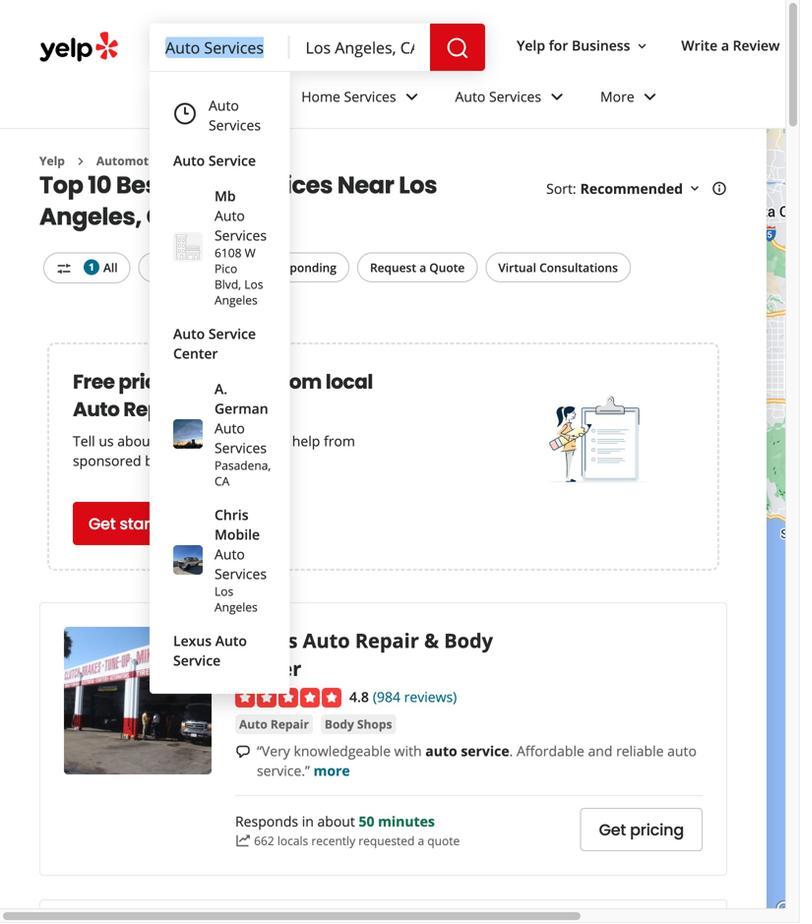 Task type: vqa. For each thing, say whether or not it's contained in the screenshot.
the rightmost yelp
yes



Task type: locate. For each thing, give the bounding box(es) containing it.
body
[[444, 627, 493, 654], [325, 716, 354, 732]]

a for write
[[721, 36, 729, 55]]

0 vertical spatial body
[[444, 627, 493, 654]]

best
[[116, 169, 167, 202]]

home
[[301, 87, 341, 106]]

1 horizontal spatial from
[[324, 432, 355, 450]]

1 horizontal spatial get
[[599, 819, 626, 841]]

service for auto service center
[[209, 324, 256, 343]]

0 horizontal spatial and
[[240, 432, 265, 450]]

yelp for yelp for business
[[517, 36, 545, 55]]

  text field
[[165, 36, 274, 58]]

local
[[326, 368, 373, 396]]

1 vertical spatial repair
[[355, 627, 419, 654]]

0 horizontal spatial yelp
[[39, 153, 65, 169]]

auto inside business categories element
[[455, 87, 486, 106]]

request a quote
[[370, 259, 465, 276]]

services down mobile
[[215, 565, 267, 583]]

auto service center link
[[161, 316, 278, 371]]

repair inside free price estimates from local auto repair pros tell us about your project and get help from sponsored businesses.
[[123, 396, 187, 423]]

2 vertical spatial los
[[215, 583, 234, 600]]

0 horizontal spatial from
[[274, 368, 322, 396]]

16 chevron down v2 image
[[687, 181, 703, 197]]

(984 reviews)
[[373, 688, 457, 706]]

a inside button
[[420, 259, 426, 276]]

business categories element
[[150, 71, 800, 128]]

get
[[268, 432, 289, 450]]

services inside home services link
[[344, 87, 396, 106]]

auto inside chris mobile auto services los angeles
[[215, 545, 245, 564]]

about up recently
[[317, 812, 355, 831]]

1 vertical spatial body
[[325, 716, 354, 732]]

responds in about 50 minutes
[[235, 812, 435, 831]]

get for get pricing
[[599, 819, 626, 841]]

center inside auto service center
[[173, 344, 218, 363]]

center
[[173, 344, 218, 363], [235, 655, 302, 682]]

repair up your at top left
[[123, 396, 187, 423]]

1 vertical spatial and
[[588, 742, 613, 761]]

yelp inside yelp for business button
[[517, 36, 545, 55]]

service down lexus
[[173, 651, 221, 670]]

center down mike's
[[235, 655, 302, 682]]

1 vertical spatial angeles
[[215, 599, 258, 615]]

center up estimates
[[173, 344, 218, 363]]

los inside chris mobile auto services los angeles
[[215, 583, 234, 600]]

.
[[510, 742, 513, 761]]

None search field
[[150, 24, 489, 71]]

services inside the top 10 best auto services near los angeles, california
[[233, 169, 333, 202]]

for
[[549, 36, 568, 55]]

recommended button
[[581, 179, 703, 198]]

auto inside free price estimates from local auto repair pros tell us about your project and get help from sponsored businesses.
[[73, 396, 120, 423]]

1 vertical spatial about
[[317, 812, 355, 831]]

responding
[[272, 259, 337, 276]]

0 vertical spatial get
[[89, 513, 116, 535]]

services inside a. german auto services pasadena, ca
[[215, 439, 267, 457]]

1 horizontal spatial yelp
[[517, 36, 545, 55]]

google image
[[772, 898, 800, 923]]

0 vertical spatial about
[[117, 432, 155, 450]]

top 10 best auto services near los angeles, california
[[39, 169, 437, 233]]

home services
[[301, 87, 396, 106]]

1 vertical spatial service
[[209, 324, 256, 343]]

los inside "mb auto services 6108 w pico blvd, los angeles"
[[244, 276, 263, 292]]

(984 reviews) link
[[373, 686, 457, 707]]

los down mobile
[[215, 583, 234, 600]]

affordable
[[517, 742, 585, 761]]

repair left &
[[355, 627, 419, 654]]

repair
[[123, 396, 187, 423], [355, 627, 419, 654], [271, 716, 309, 732]]

review
[[733, 36, 780, 55]]

24 chevron down v2 image down for
[[545, 85, 569, 109]]

about inside free price estimates from local auto repair pros tell us about your project and get help from sponsored businesses.
[[117, 432, 155, 450]]

map region
[[575, 33, 800, 923]]

mike's
[[235, 627, 298, 654]]

body inside mike's auto repair & body center
[[444, 627, 493, 654]]

body shops button
[[321, 715, 396, 734]]

2 24 chevron down v2 image from the left
[[545, 85, 569, 109]]

auto inside "button"
[[239, 716, 268, 732]]

auto inside mike's auto repair & body center
[[303, 627, 350, 654]]

auto services inside business categories element
[[455, 87, 542, 106]]

services up mb
[[229, 153, 277, 169]]

auto
[[455, 87, 486, 106], [209, 96, 239, 115], [173, 151, 205, 170], [198, 153, 226, 169], [172, 169, 228, 202], [215, 206, 245, 225], [173, 324, 205, 343], [73, 396, 120, 423], [215, 419, 245, 438], [215, 545, 245, 564], [303, 627, 350, 654], [215, 632, 247, 650], [239, 716, 268, 732]]

1 24 chevron down v2 image from the left
[[400, 85, 424, 109]]

0 horizontal spatial auto
[[426, 742, 458, 761]]

services down yelp for business
[[489, 87, 542, 106]]

1 vertical spatial los
[[244, 276, 263, 292]]

auto services up mb
[[198, 153, 277, 169]]

write a review link
[[674, 28, 788, 63]]

1 vertical spatial get
[[599, 819, 626, 841]]

auto inside . affordable and reliable auto service."
[[668, 742, 697, 761]]

16 chevron right v2 image
[[73, 153, 88, 169]]

pico
[[215, 260, 237, 277]]

service inside the lexus auto service
[[173, 651, 221, 670]]

get left pricing
[[599, 819, 626, 841]]

repair inside mike's auto repair & body center
[[355, 627, 419, 654]]

body right &
[[444, 627, 493, 654]]

0 horizontal spatial about
[[117, 432, 155, 450]]

auto inside the lexus auto service
[[215, 632, 247, 650]]

from right help
[[324, 432, 355, 450]]

home services link
[[286, 71, 440, 128]]

body up knowledgeable
[[325, 716, 354, 732]]

services
[[344, 87, 396, 106], [489, 87, 542, 106], [209, 116, 261, 134], [229, 153, 277, 169], [233, 169, 333, 202], [215, 226, 267, 245], [215, 439, 267, 457], [215, 565, 267, 583]]

repair inside 'auto repair' "button"
[[271, 716, 309, 732]]

1 angeles from the top
[[215, 292, 258, 308]]

about right us
[[117, 432, 155, 450]]

service up mb
[[209, 151, 256, 170]]

yelp link
[[39, 153, 65, 169]]

0 horizontal spatial body
[[325, 716, 354, 732]]

lexus
[[173, 632, 212, 650]]

0 vertical spatial los
[[399, 169, 437, 202]]

16 speech v2 image
[[235, 744, 251, 760]]

mike's auto repair & body center link
[[235, 627, 493, 682]]

more link
[[314, 762, 350, 780]]

16 chevron down v2 image
[[634, 38, 650, 54]]

None field
[[165, 36, 274, 58], [306, 36, 415, 58], [165, 36, 274, 58]]

auto service
[[173, 151, 256, 170]]

restaurants link
[[150, 71, 286, 128]]

2 auto from the left
[[668, 742, 697, 761]]

los down fast-
[[244, 276, 263, 292]]

0 vertical spatial a
[[721, 36, 729, 55]]

get left started at the left bottom of the page
[[89, 513, 116, 535]]

services up ca
[[215, 439, 267, 457]]

1 horizontal spatial and
[[588, 742, 613, 761]]

0 vertical spatial center
[[173, 344, 218, 363]]

automotive link
[[96, 153, 166, 169]]

services up auto service link
[[209, 116, 261, 134]]

center inside mike's auto repair & body center
[[235, 655, 302, 682]]

service inside auto service center
[[209, 324, 256, 343]]

and
[[240, 432, 265, 450], [588, 742, 613, 761]]

. affordable and reliable auto service."
[[257, 742, 697, 780]]

more
[[314, 762, 350, 780]]

from left the local
[[274, 368, 322, 396]]

body inside button
[[325, 716, 354, 732]]

2 vertical spatial repair
[[271, 716, 309, 732]]

virtual consultations
[[499, 259, 618, 276]]

1 horizontal spatial auto
[[668, 742, 697, 761]]

0 horizontal spatial 24 chevron down v2 image
[[400, 85, 424, 109]]

angeles up mike's
[[215, 599, 258, 615]]

a. german auto services pasadena, ca
[[215, 380, 271, 489]]

Find text field
[[165, 36, 274, 58]]

free price estimates from local auto repair pros image
[[549, 391, 647, 489]]

0 horizontal spatial los
[[215, 583, 234, 600]]

more
[[601, 87, 635, 106]]

in
[[302, 812, 314, 831]]

yelp left for
[[517, 36, 545, 55]]

estimates
[[172, 368, 271, 396]]

1 vertical spatial center
[[235, 655, 302, 682]]

1 vertical spatial a
[[420, 259, 426, 276]]

near
[[337, 169, 394, 202]]

auto
[[426, 742, 458, 761], [668, 742, 697, 761]]

0 vertical spatial repair
[[123, 396, 187, 423]]

1 horizontal spatial 24 chevron down v2 image
[[545, 85, 569, 109]]

yelp left 16 chevron right v2 icon on the left of page
[[39, 153, 65, 169]]

write
[[682, 36, 718, 55]]

auto services link
[[440, 71, 585, 128], [161, 88, 278, 143], [198, 153, 277, 169]]

1 horizontal spatial los
[[244, 276, 263, 292]]

0 horizontal spatial center
[[173, 344, 218, 363]]

yelp for business
[[517, 36, 631, 55]]

service for auto service
[[209, 151, 256, 170]]

auto repair link
[[235, 715, 313, 734]]

request a quote button
[[357, 252, 478, 282]]

services right home
[[344, 87, 396, 106]]

and inside free price estimates from local auto repair pros tell us about your project and get help from sponsored businesses.
[[240, 432, 265, 450]]

repair down 4.8 star rating image
[[271, 716, 309, 732]]

none field near
[[306, 36, 415, 58]]

0 vertical spatial service
[[209, 151, 256, 170]]

write a review
[[682, 36, 780, 55]]

0 vertical spatial from
[[274, 368, 322, 396]]

2 horizontal spatial los
[[399, 169, 437, 202]]

1 horizontal spatial repair
[[271, 716, 309, 732]]

angeles,
[[39, 200, 142, 233]]

24 chevron down v2 image
[[400, 85, 424, 109], [545, 85, 569, 109]]

2 angeles from the top
[[215, 599, 258, 615]]

24 chevron down v2 image inside home services link
[[400, 85, 424, 109]]

1 horizontal spatial body
[[444, 627, 493, 654]]

sort:
[[547, 179, 577, 198]]

mb auto services 6108 w pico blvd, los angeles
[[215, 187, 267, 308]]

request
[[370, 259, 417, 276]]

24 clock v2 image
[[173, 102, 197, 125]]

auto services
[[455, 87, 542, 106], [209, 96, 261, 134], [198, 153, 277, 169]]

about
[[117, 432, 155, 450], [317, 812, 355, 831]]

auto right reliable
[[668, 742, 697, 761]]

los right near
[[399, 169, 437, 202]]

auto services down search icon
[[455, 87, 542, 106]]

auto repair button
[[235, 715, 313, 734]]

and left get at the top of the page
[[240, 432, 265, 450]]

requested
[[359, 833, 415, 849]]

2 vertical spatial service
[[173, 651, 221, 670]]

get started
[[89, 513, 176, 535]]

16 chevron right v2 image
[[174, 153, 190, 169]]

angeles
[[215, 292, 258, 308], [215, 599, 258, 615]]

responds
[[235, 812, 298, 831]]

pasadena,
[[215, 457, 271, 474]]

2 horizontal spatial repair
[[355, 627, 419, 654]]

a
[[721, 36, 729, 55], [420, 259, 426, 276], [418, 833, 424, 849]]

0 horizontal spatial repair
[[123, 396, 187, 423]]

and left reliable
[[588, 742, 613, 761]]

service up estimates
[[209, 324, 256, 343]]

24 chevron down v2 image right home services
[[400, 85, 424, 109]]

0 vertical spatial yelp
[[517, 36, 545, 55]]

1 horizontal spatial center
[[235, 655, 302, 682]]

1 vertical spatial from
[[324, 432, 355, 450]]

auto right with
[[426, 742, 458, 761]]

project
[[192, 432, 237, 450]]

1 vertical spatial yelp
[[39, 153, 65, 169]]

angeles down pico
[[215, 292, 258, 308]]

services up the w
[[233, 169, 333, 202]]

yelp
[[517, 36, 545, 55], [39, 153, 65, 169]]

fast-responding
[[245, 259, 337, 276]]

0 horizontal spatial get
[[89, 513, 116, 535]]

0 vertical spatial and
[[240, 432, 265, 450]]

auto service center
[[173, 324, 256, 363]]

0 vertical spatial angeles
[[215, 292, 258, 308]]



Task type: describe. For each thing, give the bounding box(es) containing it.
recommended
[[581, 179, 683, 198]]

662
[[254, 833, 274, 849]]

more link
[[585, 71, 678, 128]]

us
[[99, 432, 114, 450]]

angeles inside "mb auto services 6108 w pico blvd, los angeles"
[[215, 292, 258, 308]]

50
[[359, 812, 375, 831]]

16 trending v2 image
[[235, 833, 251, 849]]

businesses.
[[145, 451, 219, 470]]

open now button
[[138, 252, 224, 282]]

your
[[159, 432, 188, 450]]

consultations
[[540, 259, 618, 276]]

auto service link
[[161, 143, 274, 178]]

w
[[245, 245, 256, 261]]

2 vertical spatial a
[[418, 833, 424, 849]]

auto services link up auto service
[[161, 88, 278, 143]]

german
[[215, 399, 268, 418]]

filters group
[[39, 252, 635, 283]]

virtual
[[499, 259, 537, 276]]

a for request
[[420, 259, 426, 276]]

4.8
[[350, 688, 369, 706]]

(984
[[373, 688, 401, 706]]

10
[[88, 169, 111, 202]]

search image
[[446, 37, 470, 60]]

body shops
[[325, 716, 392, 732]]

chris mobile auto services los angeles
[[215, 506, 267, 615]]

quote
[[430, 259, 465, 276]]

mike's auto repair & body center image
[[64, 627, 212, 775]]

los inside the top 10 best auto services near los angeles, california
[[399, 169, 437, 202]]

services up pico
[[215, 226, 267, 245]]

open now
[[151, 259, 211, 276]]

all
[[103, 259, 118, 276]]

1 all
[[89, 259, 118, 276]]

lexus auto service link
[[161, 623, 278, 678]]

16 filter v2 image
[[56, 261, 72, 276]]

get pricing button
[[580, 808, 703, 852]]

free price estimates from local auto repair pros tell us about your project and get help from sponsored businesses.
[[73, 368, 373, 470]]

pricing
[[630, 819, 684, 841]]

lexus auto service
[[173, 632, 247, 670]]

auto inside "mb auto services 6108 w pico blvd, los angeles"
[[215, 206, 245, 225]]

6108
[[215, 245, 242, 261]]

24 chevron down v2 image for auto services
[[545, 85, 569, 109]]

fast-responding button
[[232, 252, 349, 282]]

restaurants
[[165, 87, 242, 106]]

1 horizontal spatial about
[[317, 812, 355, 831]]

get for get started
[[89, 513, 116, 535]]

mobile
[[215, 525, 260, 544]]

shops
[[357, 716, 392, 732]]

service
[[461, 742, 510, 761]]

open
[[151, 259, 182, 276]]

1 auto from the left
[[426, 742, 458, 761]]

auto services link down for
[[440, 71, 585, 128]]

minutes
[[378, 812, 435, 831]]

a.
[[215, 380, 228, 398]]

"very
[[257, 742, 290, 761]]

tell
[[73, 432, 95, 450]]

auto inside auto services
[[209, 96, 239, 115]]

reviews)
[[404, 688, 457, 706]]

24 chevron down v2 image for home services
[[400, 85, 424, 109]]

get started button
[[73, 502, 191, 545]]

mike's auto repair & body center
[[235, 627, 493, 682]]

automotive
[[96, 153, 166, 169]]

price
[[119, 368, 168, 396]]

top
[[39, 169, 83, 202]]

&
[[424, 627, 439, 654]]

auto inside the top 10 best auto services near los angeles, california
[[172, 169, 228, 202]]

get pricing
[[599, 819, 684, 841]]

auto inside a. german auto services pasadena, ca
[[215, 419, 245, 438]]

started
[[120, 513, 176, 535]]

recently
[[311, 833, 356, 849]]

4.8 star rating image
[[235, 688, 342, 708]]

mb
[[215, 187, 236, 205]]

auto services link up mb
[[198, 153, 277, 169]]

body shops link
[[321, 715, 396, 734]]

reliable
[[616, 742, 664, 761]]

24 chevron down v2 image
[[639, 85, 662, 109]]

16 info v2 image
[[712, 181, 728, 197]]

locals
[[277, 833, 308, 849]]

"very knowledgeable with auto service
[[257, 742, 510, 761]]

auto inside auto service center
[[173, 324, 205, 343]]

with
[[394, 742, 422, 761]]

angeles inside chris mobile auto services los angeles
[[215, 599, 258, 615]]

and inside . affordable and reliable auto service."
[[588, 742, 613, 761]]

4.8 link
[[350, 686, 369, 707]]

yelp for 'yelp' link at the left
[[39, 153, 65, 169]]

auto repair
[[239, 716, 309, 732]]

knowledgeable
[[294, 742, 391, 761]]

help
[[292, 432, 320, 450]]

virtual consultations button
[[486, 252, 631, 282]]

1
[[89, 260, 94, 274]]

business
[[572, 36, 631, 55]]

auto services up auto service link
[[209, 96, 261, 134]]

yelp for business button
[[509, 28, 658, 63]]

fast-
[[245, 259, 272, 276]]

california
[[146, 200, 263, 233]]

Near text field
[[306, 36, 415, 58]]



